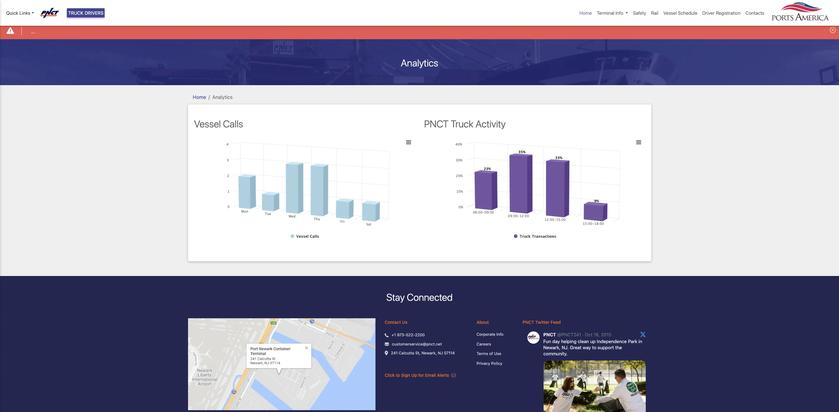 Task type: locate. For each thing, give the bounding box(es) containing it.
vessel inside "link"
[[664, 10, 677, 16]]

analytics
[[401, 57, 438, 69], [212, 94, 233, 100]]

terms
[[477, 352, 488, 357]]

0 vertical spatial home link
[[577, 7, 595, 19]]

links
[[19, 10, 30, 16]]

corporate info link
[[477, 332, 514, 338]]

1 horizontal spatial analytics
[[401, 57, 438, 69]]

0 horizontal spatial home link
[[193, 94, 206, 100]]

driver registration link
[[700, 7, 743, 19]]

0 horizontal spatial info
[[497, 332, 504, 337]]

0 horizontal spatial pnct
[[424, 118, 449, 130]]

1 horizontal spatial vessel
[[664, 10, 677, 16]]

0 vertical spatial home
[[580, 10, 592, 16]]

vessel left calls
[[194, 118, 221, 130]]

1 vertical spatial analytics
[[212, 94, 233, 100]]

alerts
[[437, 373, 449, 379]]

info up careers link
[[497, 332, 504, 337]]

use
[[494, 352, 501, 357]]

us
[[402, 320, 408, 325]]

home
[[580, 10, 592, 16], [193, 94, 206, 100]]

1 vertical spatial info
[[497, 332, 504, 337]]

privacy policy link
[[477, 361, 514, 367]]

1 horizontal spatial info
[[616, 10, 624, 16]]

0 vertical spatial truck
[[68, 10, 83, 16]]

241 calcutta st, newark, nj 07114 link
[[391, 351, 455, 357]]

0 horizontal spatial analytics
[[212, 94, 233, 100]]

1 horizontal spatial home link
[[577, 7, 595, 19]]

about
[[477, 320, 489, 325]]

sign
[[401, 373, 410, 379]]

vessel right rail
[[664, 10, 677, 16]]

1 vertical spatial vessel
[[194, 118, 221, 130]]

241
[[391, 351, 398, 356]]

0 vertical spatial pnct
[[424, 118, 449, 130]]

1 horizontal spatial pnct
[[523, 320, 534, 325]]

driver registration
[[703, 10, 741, 16]]

1 horizontal spatial truck
[[451, 118, 474, 130]]

rail link
[[649, 7, 661, 19]]

terms of use
[[477, 352, 501, 357]]

safety
[[633, 10, 646, 16]]

to
[[396, 373, 400, 379]]

+1
[[392, 333, 396, 338]]

1 vertical spatial home link
[[193, 94, 206, 100]]

twitter
[[536, 320, 550, 325]]

envelope o image
[[452, 374, 456, 378]]

+1 973-522-2200
[[392, 333, 425, 338]]

contacts
[[746, 10, 765, 16]]

home link
[[577, 7, 595, 19], [193, 94, 206, 100]]

info for corporate info
[[497, 332, 504, 337]]

vessel for vessel calls
[[194, 118, 221, 130]]

truck left "activity"
[[451, 118, 474, 130]]

connected
[[407, 292, 453, 304]]

click to sign up for email alerts link
[[385, 373, 456, 379]]

of
[[489, 352, 493, 357]]

info inside terminal info link
[[616, 10, 624, 16]]

0 vertical spatial info
[[616, 10, 624, 16]]

terminal
[[597, 10, 615, 16]]

pnct
[[424, 118, 449, 130], [523, 320, 534, 325]]

info right terminal
[[616, 10, 624, 16]]

truck left drivers
[[68, 10, 83, 16]]

+1 973-522-2200 link
[[392, 333, 425, 339]]

quick
[[6, 10, 18, 16]]

1 horizontal spatial home
[[580, 10, 592, 16]]

terminal info link
[[595, 7, 631, 19]]

corporate info
[[477, 332, 504, 337]]

privacy policy
[[477, 362, 503, 366]]

973-
[[397, 333, 406, 338]]

activity
[[476, 118, 506, 130]]

vessel schedule link
[[661, 7, 700, 19]]

vessel
[[664, 10, 677, 16], [194, 118, 221, 130]]

0 vertical spatial analytics
[[401, 57, 438, 69]]

1 vertical spatial pnct
[[523, 320, 534, 325]]

0 horizontal spatial truck
[[68, 10, 83, 16]]

stay connected
[[387, 292, 453, 304]]

terminal info
[[597, 10, 624, 16]]

info
[[616, 10, 624, 16], [497, 332, 504, 337]]

truck
[[68, 10, 83, 16], [451, 118, 474, 130]]

0 horizontal spatial home
[[193, 94, 206, 100]]

truck drivers
[[68, 10, 104, 16]]

nj
[[438, 351, 443, 356]]

info inside corporate info link
[[497, 332, 504, 337]]

contact
[[385, 320, 401, 325]]

corporate
[[477, 332, 496, 337]]

0 vertical spatial vessel
[[664, 10, 677, 16]]

pnct twitter feed
[[523, 320, 561, 325]]

stay
[[387, 292, 405, 304]]

close image
[[830, 27, 836, 33]]

click to sign up for email alerts
[[385, 373, 450, 379]]

0 horizontal spatial vessel
[[194, 118, 221, 130]]

click
[[385, 373, 395, 379]]

schedule
[[678, 10, 698, 16]]



Task type: vqa. For each thing, say whether or not it's contained in the screenshot.
Launch related to launch button
no



Task type: describe. For each thing, give the bounding box(es) containing it.
quick links link
[[6, 9, 34, 16]]

careers
[[477, 342, 491, 347]]

feed
[[551, 320, 561, 325]]

up
[[411, 373, 417, 379]]

vessel calls
[[194, 118, 243, 130]]

quick links
[[6, 10, 30, 16]]

st,
[[416, 351, 421, 356]]

vessel schedule
[[664, 10, 698, 16]]

calcutta
[[399, 351, 414, 356]]

pnct for pnct truck activity
[[424, 118, 449, 130]]

email
[[425, 373, 436, 379]]

...
[[31, 29, 35, 34]]

contacts link
[[743, 7, 767, 19]]

terms of use link
[[477, 352, 514, 358]]

... link
[[31, 28, 35, 35]]

drivers
[[85, 10, 104, 16]]

customerservice@pnct.net
[[392, 342, 442, 347]]

policy
[[491, 362, 503, 366]]

07114
[[444, 351, 455, 356]]

pnct for pnct twitter feed
[[523, 320, 534, 325]]

522-
[[406, 333, 415, 338]]

1 vertical spatial home
[[193, 94, 206, 100]]

customerservice@pnct.net link
[[392, 342, 442, 348]]

for
[[418, 373, 424, 379]]

newark,
[[422, 351, 437, 356]]

pnct truck activity
[[424, 118, 506, 130]]

vessel for vessel schedule
[[664, 10, 677, 16]]

privacy
[[477, 362, 490, 366]]

safety link
[[631, 7, 649, 19]]

... alert
[[0, 23, 839, 39]]

driver
[[703, 10, 715, 16]]

2200
[[415, 333, 425, 338]]

registration
[[716, 10, 741, 16]]

truck drivers link
[[67, 8, 105, 18]]

rail
[[651, 10, 659, 16]]

calls
[[223, 118, 243, 130]]

1 vertical spatial truck
[[451, 118, 474, 130]]

careers link
[[477, 342, 514, 348]]

241 calcutta st, newark, nj 07114
[[391, 351, 455, 356]]

contact us
[[385, 320, 408, 325]]

info for terminal info
[[616, 10, 624, 16]]



